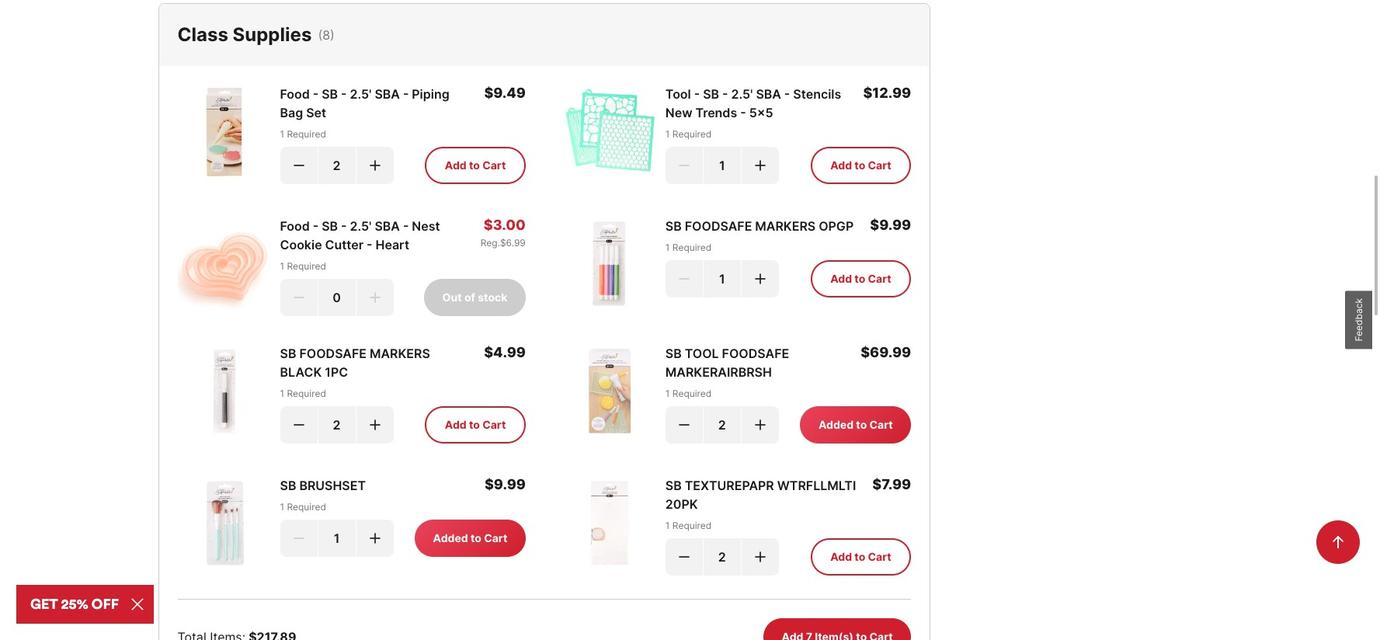 Task type: locate. For each thing, give the bounding box(es) containing it.
$9.99
[[870, 216, 911, 233], [485, 476, 526, 492]]

food inside food - sb - 2.5' sba - nest cookie cutter - heart 1 required
[[280, 218, 310, 234]]

button to decrement counter for number stepper image for $7.99
[[676, 549, 692, 564]]

out of stock
[[442, 291, 507, 304]]

1 button to increment counter for number stepper image from the left
[[367, 417, 383, 432]]

to
[[469, 159, 480, 172], [855, 159, 866, 172], [855, 272, 866, 285], [469, 418, 480, 431], [856, 418, 867, 431], [471, 531, 482, 545], [855, 550, 866, 563]]

food up bag
[[280, 86, 310, 102]]

add to cart button for $7.99
[[811, 538, 911, 575]]

sb foodsafe markers black 1pc 1 required
[[280, 345, 433, 399]]

1 horizontal spatial markers
[[755, 218, 816, 234]]

required inside the food - sb - 2.5' sba - piping bag set 1 required
[[287, 128, 326, 140]]

1 down 20pk
[[666, 519, 670, 531]]

foodsafe
[[685, 218, 752, 234], [299, 345, 367, 361], [722, 345, 789, 361]]

1pc
[[325, 364, 348, 380]]

number stepper text field down trends
[[704, 147, 741, 184]]

1 down black
[[280, 387, 284, 399]]

added
[[819, 418, 854, 431], [433, 531, 468, 545]]

0 vertical spatial $9.99
[[870, 216, 911, 233]]

1 vertical spatial added to cart
[[433, 531, 507, 545]]

required
[[287, 128, 326, 140], [673, 128, 712, 140], [673, 241, 712, 253], [287, 260, 326, 272], [287, 387, 326, 399], [673, 387, 712, 399], [287, 501, 326, 512], [673, 519, 712, 531]]

to for tool - sb - 2.5' sba - stencils new trends - 5x5
[[855, 159, 866, 172]]

foodsafe inside sb foodsafe markers opgp 1 required
[[685, 218, 752, 234]]

sba inside food - sb - 2.5' sba - nest cookie cutter - heart 1 required
[[375, 218, 400, 234]]

sba inside the food - sb - 2.5' sba - piping bag set 1 required
[[375, 86, 400, 102]]

add to cart for $12.99
[[830, 159, 891, 172]]

1 vertical spatial added to cart button
[[415, 519, 526, 557]]

sb up trends
[[703, 86, 719, 102]]

to for sb foodsafe markers opgp
[[855, 272, 866, 285]]

2.5' inside the food - sb - 2.5' sba - piping bag set 1 required
[[350, 86, 372, 102]]

2.5'
[[350, 86, 372, 102], [731, 86, 753, 102], [350, 218, 372, 234]]

add to cart button
[[425, 147, 526, 184], [811, 147, 911, 184], [811, 260, 911, 297], [425, 406, 526, 443], [811, 538, 911, 575]]

1 vertical spatial food
[[280, 218, 310, 234]]

cart
[[482, 159, 506, 172], [868, 159, 891, 172], [868, 272, 891, 285], [482, 418, 506, 431], [870, 418, 893, 431], [484, 531, 507, 545], [868, 550, 891, 563]]

button to increment counter for number stepper image down sb tool foodsafe markerairbrsh 1 required on the bottom
[[753, 417, 768, 432]]

0 vertical spatial added
[[819, 418, 854, 431]]

sb inside sb foodsafe markers black 1pc 1 required
[[280, 345, 296, 361]]

1 down new
[[666, 128, 670, 140]]

sba inside the tool - sb - 2.5' sba - stencils new trends - 5x5 1 required
[[756, 86, 781, 102]]

number stepper text field for $4.99
[[318, 406, 355, 443]]

food - sb - 2.5' sba - piping bag set 1 required
[[280, 86, 453, 140]]

required down 20pk
[[673, 519, 712, 531]]

brushset
[[299, 477, 366, 493]]

0 vertical spatial added to cart
[[819, 418, 893, 431]]

sb foodsafe markers opgp image
[[563, 216, 656, 310]]

foodsafe inside sb foodsafe markers black 1pc 1 required
[[299, 345, 367, 361]]

button to increment counter for number stepper image down sb foodsafe markers black 1pc 1 required
[[367, 417, 383, 432]]

markers for $9.99
[[755, 218, 816, 234]]

sba
[[375, 86, 400, 102], [756, 86, 781, 102], [375, 218, 400, 234]]

sba up 5x5
[[756, 86, 781, 102]]

added to cart button for $9.99
[[415, 519, 526, 557]]

add to cart button for $9.49
[[425, 147, 526, 184]]

1 inside sb tool foodsafe markerairbrsh 1 required
[[666, 387, 670, 399]]

button to increment counter for number stepper image for $4.99
[[367, 417, 383, 432]]

added for $69.99
[[819, 418, 854, 431]]

0 horizontal spatial added
[[433, 531, 468, 545]]

texturepapr
[[685, 477, 774, 493]]

opgp
[[819, 218, 854, 234]]

to for sb texturepapr wtrfllmlti 20pk
[[855, 550, 866, 563]]

food for bag
[[280, 86, 310, 102]]

number stepper text field down sb tool foodsafe markerairbrsh 1 required on the bottom
[[704, 406, 741, 443]]

tool - sb - 2.5' sba - stencils new trends - 5x5 link
[[666, 84, 854, 122]]

food
[[280, 86, 310, 102], [280, 218, 310, 234]]

1 vertical spatial markers
[[370, 345, 430, 361]]

sb up set
[[322, 86, 338, 102]]

1 vertical spatial $9.99
[[485, 476, 526, 492]]

food - sb - 2.5' sba - piping bag set link
[[280, 84, 475, 122]]

$3.00 reg.$6.99
[[481, 216, 526, 248]]

sb up 20pk
[[666, 477, 682, 493]]

stock
[[478, 291, 507, 304]]

sb
[[322, 86, 338, 102], [703, 86, 719, 102], [322, 218, 338, 234], [666, 218, 682, 234], [280, 345, 296, 361], [666, 345, 682, 361], [280, 477, 296, 493], [666, 477, 682, 493]]

button to increment counter for number stepper image for sb foodsafe markers opgp
[[753, 271, 768, 286]]

sb left brushset
[[280, 477, 296, 493]]

sba for $9.49
[[375, 86, 400, 102]]

2.5' inside the tool - sb - 2.5' sba - stencils new trends - 5x5 1 required
[[731, 86, 753, 102]]

0 horizontal spatial added to cart button
[[415, 519, 526, 557]]

Number Stepper text field
[[318, 147, 355, 184], [704, 260, 741, 297], [318, 406, 355, 443], [704, 538, 741, 575]]

sba left the piping
[[375, 86, 400, 102]]

0 vertical spatial button to decrement counter for number stepper image
[[291, 157, 306, 173]]

2 vertical spatial button to decrement counter for number stepper image
[[676, 549, 692, 564]]

button to increment counter for number stepper image for $69.99
[[753, 417, 768, 432]]

black
[[280, 364, 322, 380]]

button to increment counter for number stepper image for sb brushset
[[367, 530, 383, 546]]

sb brushset link
[[280, 476, 366, 495]]

sb inside sb foodsafe markers opgp 1 required
[[666, 218, 682, 234]]

number stepper text field down sb texturepapr wtrfllmlti 20pk 1 required
[[704, 538, 741, 575]]

added to cart button
[[800, 406, 911, 443], [415, 519, 526, 557]]

8
[[323, 27, 330, 43]]

button to decrement counter for number stepper image down 20pk
[[676, 549, 692, 564]]

sba up the heart
[[375, 218, 400, 234]]

Number Stepper text field
[[704, 147, 741, 184], [318, 279, 355, 316], [704, 406, 741, 443], [318, 519, 355, 557]]

sb left tool
[[666, 345, 682, 361]]

0 horizontal spatial $9.99
[[485, 476, 526, 492]]

number stepper text field for $9.49
[[318, 147, 355, 184]]

1 vertical spatial button to decrement counter for number stepper image
[[676, 417, 692, 432]]

0 vertical spatial added to cart button
[[800, 406, 911, 443]]

number stepper text field for sb brushset
[[318, 519, 355, 557]]

markers inside sb foodsafe markers opgp 1 required
[[755, 218, 816, 234]]

food up cookie
[[280, 218, 310, 234]]

cart for sb tool foodsafe markerairbrsh
[[870, 418, 893, 431]]

tool - sb - 2.5' sba - stencils new trends - 5x5 image
[[563, 84, 656, 178]]

button to decrement counter for number stepper image down bag
[[291, 157, 306, 173]]

1 right sb foodsafe markers opgp image
[[666, 241, 670, 253]]

1 food from the top
[[280, 86, 310, 102]]

$3.00
[[484, 216, 526, 233]]

required down set
[[287, 128, 326, 140]]

0 horizontal spatial button to increment counter for number stepper image
[[367, 417, 383, 432]]

sb up black
[[280, 345, 296, 361]]

add for $4.99
[[445, 418, 467, 431]]

number stepper text field down sb brushset 1 required
[[318, 519, 355, 557]]

sb tool foodsafe markerairbrsh link
[[666, 344, 852, 381]]

add for $12.99
[[830, 159, 852, 172]]

0 vertical spatial markers
[[755, 218, 816, 234]]

1 horizontal spatial $9.99
[[870, 216, 911, 233]]

1 horizontal spatial button to increment counter for number stepper image
[[753, 417, 768, 432]]

sb foodsafe markers opgp 1 required
[[666, 218, 854, 253]]

add to cart for $7.99
[[830, 550, 891, 563]]

1
[[280, 128, 284, 140], [666, 128, 670, 140], [666, 241, 670, 253], [280, 260, 284, 272], [280, 387, 284, 399], [666, 387, 670, 399], [280, 501, 284, 512], [666, 519, 670, 531]]

heart
[[376, 237, 409, 252]]

class
[[177, 23, 228, 46]]

1 down bag
[[280, 128, 284, 140]]

required down sb foodsafe markers opgp link
[[673, 241, 712, 253]]

required inside food - sb - 2.5' sba - nest cookie cutter - heart 1 required
[[287, 260, 326, 272]]

food inside the food - sb - 2.5' sba - piping bag set 1 required
[[280, 86, 310, 102]]

required down markerairbrsh
[[673, 387, 712, 399]]

1 down markerairbrsh
[[666, 387, 670, 399]]

add
[[445, 159, 467, 172], [830, 159, 852, 172], [830, 272, 852, 285], [445, 418, 467, 431], [830, 550, 852, 563]]

1 horizontal spatial added
[[819, 418, 854, 431]]

required down new
[[673, 128, 712, 140]]

bag
[[280, 105, 303, 120]]

added to cart
[[819, 418, 893, 431], [433, 531, 507, 545]]

required down black
[[287, 387, 326, 399]]

required down sb brushset link
[[287, 501, 326, 512]]

add to cart button for $9.99
[[811, 260, 911, 297]]

0 horizontal spatial added to cart
[[433, 531, 507, 545]]

2.5' inside food - sb - 2.5' sba - nest cookie cutter - heart 1 required
[[350, 218, 372, 234]]

1 down sb brushset link
[[280, 501, 284, 512]]

2 food from the top
[[280, 218, 310, 234]]

1 horizontal spatial added to cart
[[819, 418, 893, 431]]

required inside sb foodsafe markers opgp 1 required
[[673, 241, 712, 253]]

of
[[464, 291, 475, 304]]

required inside sb brushset 1 required
[[287, 501, 326, 512]]

add to cart for $9.49
[[445, 159, 506, 172]]

to for sb foodsafe markers black 1pc
[[469, 418, 480, 431]]

sb right sb foodsafe markers opgp image
[[666, 218, 682, 234]]

to for food - sb - 2.5' sba - piping bag set
[[469, 159, 480, 172]]

number stepper text field down "cutter"
[[318, 279, 355, 316]]

markers inside sb foodsafe markers black 1pc 1 required
[[370, 345, 430, 361]]

out of stock button
[[424, 279, 526, 316]]

markerairbrsh
[[666, 364, 772, 380]]

5x5
[[749, 105, 773, 120]]

food - sb - 2.5' sba - piping bag set image
[[177, 84, 271, 178]]

button to decrement counter for number stepper image down markerairbrsh
[[676, 417, 692, 432]]

button to decrement counter for number stepper image
[[291, 157, 306, 173], [676, 417, 692, 432], [676, 549, 692, 564]]

1 down cookie
[[280, 260, 284, 272]]

sb texturepapr wtrfllmlti 20pk link
[[666, 476, 863, 513]]

add to cart
[[445, 159, 506, 172], [830, 159, 891, 172], [830, 272, 891, 285], [445, 418, 506, 431], [830, 550, 891, 563]]

number stepper text field right button to decrement counter for number stepper image
[[318, 406, 355, 443]]

number stepper text field down set
[[318, 147, 355, 184]]

required down cookie
[[287, 260, 326, 272]]

sb inside food - sb - 2.5' sba - nest cookie cutter - heart 1 required
[[322, 218, 338, 234]]

cart for sb texturepapr wtrfllmlti 20pk
[[868, 550, 891, 563]]

tool - sb - 2.5' sba - stencils new trends - 5x5 1 required
[[666, 86, 845, 140]]

-
[[313, 86, 319, 102], [341, 86, 347, 102], [403, 86, 409, 102], [694, 86, 700, 102], [722, 86, 728, 102], [784, 86, 790, 102], [740, 105, 746, 120], [313, 218, 319, 234], [341, 218, 347, 234], [403, 218, 409, 234], [367, 237, 372, 252]]

1 vertical spatial added
[[433, 531, 468, 545]]

0 horizontal spatial markers
[[370, 345, 430, 361]]

sb up "cutter"
[[322, 218, 338, 234]]

button to increment counter for number stepper image
[[367, 417, 383, 432], [753, 417, 768, 432]]

0 vertical spatial food
[[280, 86, 310, 102]]

food - sb - 2.5' sba - nest cookie cutter - heart image
[[177, 216, 271, 310]]

2 button to increment counter for number stepper image from the left
[[753, 417, 768, 432]]

markers
[[755, 218, 816, 234], [370, 345, 430, 361]]

1 horizontal spatial added to cart button
[[800, 406, 911, 443]]

add to cart button for $4.99
[[425, 406, 526, 443]]

button to increment counter for number stepper image
[[367, 157, 383, 173], [753, 157, 768, 173], [753, 271, 768, 286], [367, 530, 383, 546], [753, 549, 768, 564]]



Task type: vqa. For each thing, say whether or not it's contained in the screenshot.


Task type: describe. For each thing, give the bounding box(es) containing it.
$9.49
[[484, 84, 526, 101]]

required inside sb tool foodsafe markerairbrsh 1 required
[[673, 387, 712, 399]]

$9.99 for sb brushset
[[485, 476, 526, 492]]

required inside sb foodsafe markers black 1pc 1 required
[[287, 387, 326, 399]]

1 inside the tool - sb - 2.5' sba - stencils new trends - 5x5 1 required
[[666, 128, 670, 140]]

markers for $4.99
[[370, 345, 430, 361]]

1 inside food - sb - 2.5' sba - nest cookie cutter - heart 1 required
[[280, 260, 284, 272]]

number stepper text field down sb foodsafe markers opgp 1 required at the top
[[704, 260, 741, 297]]

reg.$6.99
[[481, 237, 526, 248]]

number stepper text field for $7.99
[[704, 538, 741, 575]]

button to decrement counter for number stepper image
[[291, 417, 306, 432]]

added to cart button for $69.99
[[800, 406, 911, 443]]

cart for sb foodsafe markers black 1pc
[[482, 418, 506, 431]]

cart for sb brushset
[[484, 531, 507, 545]]

2.5' for $9.49
[[350, 86, 372, 102]]

cutter
[[325, 237, 364, 252]]

set
[[306, 105, 326, 120]]

sb inside sb texturepapr wtrfllmlti 20pk 1 required
[[666, 477, 682, 493]]

required inside sb texturepapr wtrfllmlti 20pk 1 required
[[673, 519, 712, 531]]

stencils
[[793, 86, 841, 102]]

food - sb - 2.5' sba - nest cookie cutter - heart link
[[280, 216, 471, 254]]

$69.99
[[861, 344, 911, 360]]

sb texturepapr wtrfllmlti 20pk image
[[563, 476, 656, 569]]

cart for sb foodsafe markers opgp
[[868, 272, 891, 285]]

number stepper text field for tool - sb - 2.5' sba - stencils new trends - 5x5
[[704, 147, 741, 184]]

1 inside the food - sb - 2.5' sba - piping bag set 1 required
[[280, 128, 284, 140]]

add for $7.99
[[830, 550, 852, 563]]

foodsafe for $4.99
[[299, 345, 367, 361]]

out
[[442, 291, 462, 304]]

add for $9.49
[[445, 159, 467, 172]]

sb inside sb tool foodsafe markerairbrsh 1 required
[[666, 345, 682, 361]]

tool
[[666, 86, 691, 102]]

added to cart for $9.99
[[433, 531, 507, 545]]

to for sb brushset
[[471, 531, 482, 545]]

foodsafe inside sb tool foodsafe markerairbrsh 1 required
[[722, 345, 789, 361]]

new
[[666, 105, 693, 120]]

$4.99
[[484, 344, 526, 360]]

sba for $12.99
[[756, 86, 781, 102]]

sb tool foodsafe markerairbrsh image
[[563, 344, 656, 437]]

sb tool foodsafe markerairbrsh 1 required
[[666, 345, 792, 399]]

20pk
[[666, 496, 698, 512]]

added for $9.99
[[433, 531, 468, 545]]

1 inside sb brushset 1 required
[[280, 501, 284, 512]]

sb inside the food - sb - 2.5' sba - piping bag set 1 required
[[322, 86, 338, 102]]

piping
[[412, 86, 450, 102]]

sb texturepapr wtrfllmlti 20pk 1 required
[[666, 477, 859, 531]]

tool
[[685, 345, 719, 361]]

$12.99
[[863, 84, 911, 101]]

add to cart for $9.99
[[830, 272, 891, 285]]

$9.99 for sb foodsafe markers opgp
[[870, 216, 911, 233]]

button to increment counter for number stepper image for tool - sb - 2.5' sba - stencils new trends - 5x5
[[753, 157, 768, 173]]

add to cart button for $12.99
[[811, 147, 911, 184]]

supplies
[[233, 23, 312, 46]]

class supplies ( 8 )
[[177, 23, 335, 46]]

foodsafe for $9.99
[[685, 218, 752, 234]]

button to decrement counter for number stepper image for $9.49
[[291, 157, 306, 173]]

add for $9.99
[[830, 272, 852, 285]]

required inside the tool - sb - 2.5' sba - stencils new trends - 5x5 1 required
[[673, 128, 712, 140]]

number stepper text field for food - sb - 2.5' sba - nest cookie cutter - heart
[[318, 279, 355, 316]]

(
[[318, 27, 323, 43]]

cookie
[[280, 237, 322, 252]]

sb foodsafe markers black 1pc link
[[280, 344, 475, 381]]

sb inside sb brushset 1 required
[[280, 477, 296, 493]]

2.5' for $12.99
[[731, 86, 753, 102]]

nest
[[412, 218, 440, 234]]

sb inside the tool - sb - 2.5' sba - stencils new trends - 5x5 1 required
[[703, 86, 719, 102]]

sb brushset image
[[177, 476, 271, 569]]

)
[[330, 27, 335, 43]]

wtrfllmlti
[[777, 477, 856, 493]]

sb foodsafe markers opgp link
[[666, 216, 854, 235]]

$7.99
[[873, 476, 911, 492]]

cart for tool - sb - 2.5' sba - stencils new trends - 5x5
[[868, 159, 891, 172]]

to for sb tool foodsafe markerairbrsh
[[856, 418, 867, 431]]

trends
[[696, 105, 737, 120]]

1 inside sb foodsafe markers black 1pc 1 required
[[280, 387, 284, 399]]

cart for food - sb - 2.5' sba - piping bag set
[[482, 159, 506, 172]]

sb brushset 1 required
[[280, 477, 366, 512]]

food - sb - 2.5' sba - nest cookie cutter - heart 1 required
[[280, 218, 443, 272]]

1 inside sb texturepapr wtrfllmlti 20pk 1 required
[[666, 519, 670, 531]]

sb foodsafe markers black 1pc image
[[177, 344, 271, 437]]

1 inside sb foodsafe markers opgp 1 required
[[666, 241, 670, 253]]

food for cookie
[[280, 218, 310, 234]]

button to decrement counter for number stepper image for $69.99
[[676, 417, 692, 432]]

add to cart for $4.99
[[445, 418, 506, 431]]

added to cart for $69.99
[[819, 418, 893, 431]]



